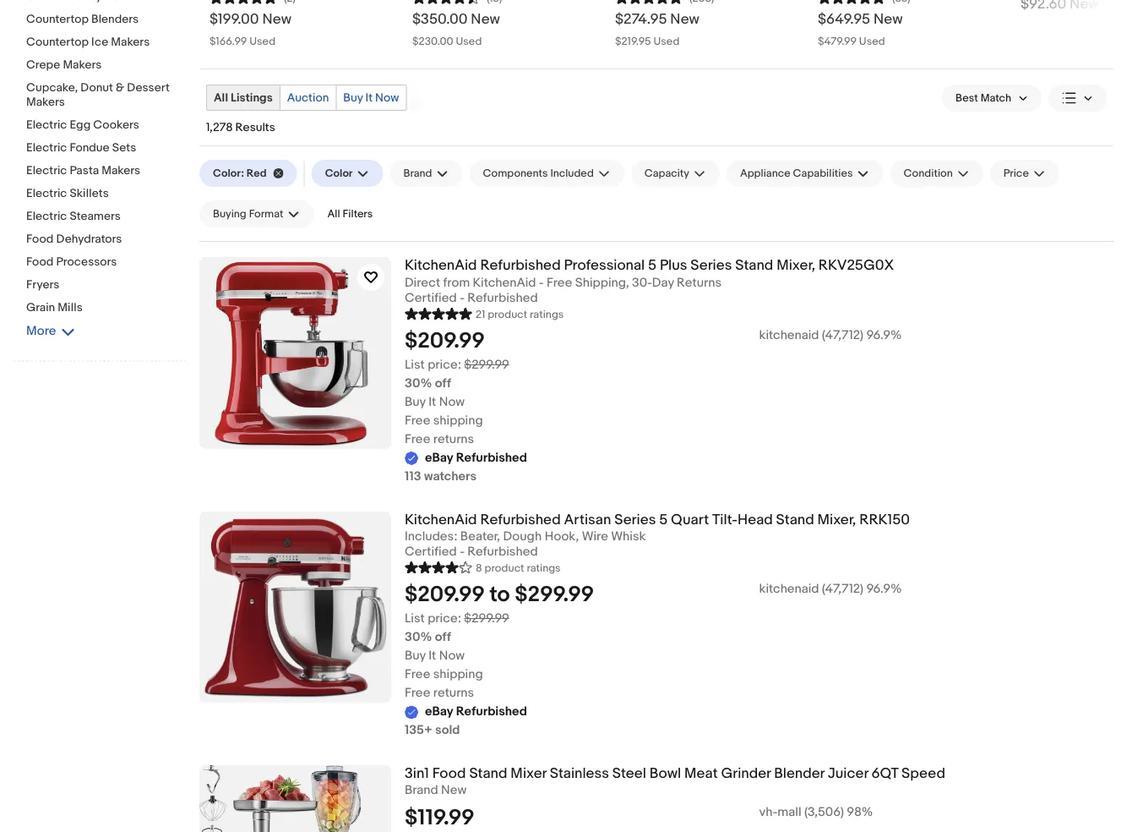 Task type: vqa. For each thing, say whether or not it's contained in the screenshot.
'Deals' related to Trending Deals
no



Task type: locate. For each thing, give the bounding box(es) containing it.
0 vertical spatial shipping
[[434, 413, 483, 428]]

now inside "link"
[[375, 90, 399, 105]]

used right $219.95
[[654, 35, 680, 48]]

$479.99
[[819, 35, 857, 48]]

1 vertical spatial series
[[615, 511, 656, 528]]

2 vertical spatial stand
[[470, 764, 508, 782]]

0 vertical spatial ratings
[[530, 308, 564, 321]]

it inside $209.99 to $299.99 list price: $299.99 30% off buy it now free shipping free returns ebay refurbished 135+ sold
[[429, 648, 437, 663]]

rkv25g0x
[[819, 257, 895, 274]]

now
[[375, 90, 399, 105], [439, 394, 465, 410], [439, 648, 465, 663]]

it right 'auction'
[[366, 90, 373, 105]]

electric steamers link
[[26, 209, 187, 225]]

certified inside kitchenaid refurbished artisan series 5 quart tilt-head stand mixer, rrk150 includes: beater, dough hook, wire whisk certified - refurbished
[[405, 544, 457, 559]]

0 vertical spatial food
[[26, 232, 54, 246]]

blenders
[[91, 12, 139, 27]]

1 horizontal spatial mixer,
[[818, 511, 857, 528]]

2 shipping from the top
[[434, 667, 483, 682]]

it up watchers
[[429, 394, 437, 410]]

2 (47,712) from the top
[[823, 581, 864, 597]]

2 countertop from the top
[[26, 35, 89, 49]]

product for $299.99
[[485, 562, 525, 575]]

$299.99 down 'to'
[[465, 611, 510, 626]]

0 horizontal spatial stand
[[470, 764, 508, 782]]

mixer,
[[777, 257, 816, 274], [818, 511, 857, 528]]

kitchenaid inside kitchenaid refurbished artisan series 5 quart tilt-head stand mixer, rrk150 includes: beater, dough hook, wire whisk certified - refurbished
[[405, 511, 477, 528]]

- up 5.0 out of 5 stars. image
[[460, 290, 465, 305]]

new for $199.00 new
[[262, 11, 292, 29]]

refurbished inside $209.99 to $299.99 list price: $299.99 30% off buy it now free shipping free returns ebay refurbished 135+ sold
[[456, 704, 528, 719]]

off down 4.5 out of 5 stars. image
[[435, 630, 451, 645]]

2 $209.99 from the top
[[405, 581, 485, 608]]

4 used from the left
[[860, 35, 886, 48]]

new up $119.99
[[441, 782, 467, 798]]

new
[[262, 11, 292, 29], [471, 11, 500, 29], [671, 11, 700, 29], [874, 11, 903, 29], [441, 782, 467, 798]]

makers down blenders
[[111, 35, 150, 49]]

ratings down hook,
[[527, 562, 561, 575]]

kitchenaid for price:
[[405, 257, 477, 274]]

0 vertical spatial stand
[[736, 257, 774, 274]]

kitchenaid refurbished artisan series 5 quart tilt-head stand mixer, rrk150 includes: beater, dough hook, wire whisk certified - refurbished
[[405, 511, 911, 559]]

shipping,
[[576, 275, 630, 290]]

kitchenaid refurbished professional 5 plus series stand mixer, rkv25g0x link
[[405, 257, 1114, 275]]

mixer, left rkv25g0x
[[777, 257, 816, 274]]

1 vertical spatial shipping
[[434, 667, 483, 682]]

electric
[[26, 118, 67, 132], [26, 141, 67, 155], [26, 164, 67, 178], [26, 186, 67, 201], [26, 209, 67, 224]]

1 electric from the top
[[26, 118, 67, 132]]

1 (47,712) from the top
[[823, 327, 864, 343]]

kitchenaid up includes:
[[405, 511, 477, 528]]

1 horizontal spatial stand
[[736, 257, 774, 274]]

1 vertical spatial certified
[[405, 544, 457, 559]]

plus
[[660, 257, 688, 274]]

0 vertical spatial buy
[[344, 90, 363, 105]]

0 vertical spatial mixer,
[[777, 257, 816, 274]]

off
[[435, 376, 451, 391], [435, 630, 451, 645]]

used right $479.99
[[860, 35, 886, 48]]

returns up watchers
[[434, 431, 475, 447]]

$209.99 inside $209.99 to $299.99 list price: $299.99 30% off buy it now free shipping free returns ebay refurbished 135+ sold
[[405, 581, 485, 608]]

$209.99 inside $209.99 list price: $299.99 30% off buy it now free shipping free returns ebay refurbished 113 watchers
[[405, 327, 485, 354]]

used inside $274.95 new $219.95 used
[[654, 35, 680, 48]]

1 certified from the top
[[405, 290, 457, 305]]

new down 4.8 out of 5 stars image
[[874, 11, 903, 29]]

4.8 out of 5 stars image
[[819, 0, 886, 5]]

returns up sold
[[434, 685, 475, 701]]

new down 4.9 out of 5 stars image
[[671, 11, 700, 29]]

2 used from the left
[[456, 35, 482, 48]]

0 vertical spatial $209.99
[[405, 327, 485, 354]]

used for $199.00
[[250, 35, 276, 48]]

0 vertical spatial it
[[366, 90, 373, 105]]

format
[[249, 207, 284, 220]]

ratings right 21
[[530, 308, 564, 321]]

buy inside $209.99 to $299.99 list price: $299.99 30% off buy it now free shipping free returns ebay refurbished 135+ sold
[[405, 648, 426, 663]]

all
[[214, 90, 228, 105], [328, 207, 341, 220]]

ratings inside 8 product ratings link
[[527, 562, 561, 575]]

98%
[[847, 804, 874, 820]]

0 vertical spatial $299.99
[[465, 357, 510, 372]]

ebay up sold
[[425, 704, 454, 719]]

1 30% from the top
[[405, 376, 432, 391]]

price button
[[991, 160, 1060, 187]]

food inside 3in1 food stand mixer stainless steel bowl meat grinder blender juicer 6qt speed brand new
[[433, 764, 466, 782]]

1 vertical spatial now
[[439, 394, 465, 410]]

2 ebay from the top
[[425, 704, 454, 719]]

1 vertical spatial 5
[[660, 511, 668, 528]]

price:
[[428, 357, 462, 372], [428, 611, 462, 626]]

stand right head
[[777, 511, 815, 528]]

used inside $350.00 new $230.00 used
[[456, 35, 482, 48]]

kitchenaid for $299.99
[[405, 511, 477, 528]]

30% down 5.0 out of 5 stars. image
[[405, 376, 432, 391]]

1 used from the left
[[250, 35, 276, 48]]

grain
[[26, 301, 55, 315]]

96.9% down rrk150
[[867, 581, 903, 597]]

0 horizontal spatial mixer,
[[777, 257, 816, 274]]

all filters button
[[321, 200, 380, 227]]

0 vertical spatial 96.9%
[[867, 327, 903, 343]]

2 horizontal spatial stand
[[777, 511, 815, 528]]

fryers
[[26, 278, 59, 292]]

new down 4.5 out of 5 stars image
[[471, 11, 500, 29]]

series up returns in the top of the page
[[691, 257, 733, 274]]

egg
[[70, 118, 91, 132]]

4.9 out of 5 stars image
[[616, 0, 683, 5]]

certified inside kitchenaid refurbished professional 5 plus series stand mixer, rkv25g0x direct from kitchenaid - free shipping, 30-day returns certified - refurbished
[[405, 290, 457, 305]]

mixer, inside kitchenaid refurbished artisan series 5 quart tilt-head stand mixer, rrk150 includes: beater, dough hook, wire whisk certified - refurbished
[[818, 511, 857, 528]]

new down '5 out of 5 stars' image on the top of page
[[262, 11, 292, 29]]

kitchenaid for price:
[[760, 327, 820, 343]]

appliance capabilities
[[741, 167, 854, 180]]

list down 4.5 out of 5 stars. image
[[405, 611, 425, 626]]

capabilities
[[794, 167, 854, 180]]

it inside buy it now "link"
[[366, 90, 373, 105]]

price
[[1004, 167, 1030, 180]]

kitchenaid up the from
[[405, 257, 477, 274]]

21
[[476, 308, 486, 321]]

certified up 5.0 out of 5 stars. image
[[405, 290, 457, 305]]

1 vertical spatial off
[[435, 630, 451, 645]]

1 vertical spatial (47,712)
[[823, 581, 864, 597]]

2 kitchenaid from the top
[[760, 581, 820, 597]]

product right 8
[[485, 562, 525, 575]]

2 price: from the top
[[428, 611, 462, 626]]

1 vertical spatial ratings
[[527, 562, 561, 575]]

now up watchers
[[439, 394, 465, 410]]

condition button
[[891, 160, 984, 187]]

blender
[[775, 764, 825, 782]]

returns inside $209.99 list price: $299.99 30% off buy it now free shipping free returns ebay refurbished 113 watchers
[[434, 431, 475, 447]]

kitchenaid
[[760, 327, 820, 343], [760, 581, 820, 597]]

shipping
[[434, 413, 483, 428], [434, 667, 483, 682]]

components included
[[483, 167, 594, 180]]

mixer
[[511, 764, 547, 782]]

- up 4.5 out of 5 stars. image
[[460, 544, 465, 559]]

buying format
[[213, 207, 284, 220]]

$209.99 for to
[[405, 581, 485, 608]]

makers down the sets
[[102, 164, 140, 178]]

stand left mixer
[[470, 764, 508, 782]]

new for $350.00 new
[[471, 11, 500, 29]]

1 vertical spatial all
[[328, 207, 341, 220]]

product right 21
[[488, 308, 528, 321]]

2 returns from the top
[[434, 685, 475, 701]]

1 vertical spatial list
[[405, 611, 425, 626]]

brand
[[404, 167, 432, 180], [405, 782, 438, 798]]

cookers
[[93, 118, 139, 132]]

1 vertical spatial countertop
[[26, 35, 89, 49]]

now right auction link
[[375, 90, 399, 105]]

used for $649.95
[[860, 35, 886, 48]]

3 used from the left
[[654, 35, 680, 48]]

all left filters
[[328, 207, 341, 220]]

1 vertical spatial mixer,
[[818, 511, 857, 528]]

product
[[488, 308, 528, 321], [485, 562, 525, 575]]

shipping inside $209.99 list price: $299.99 30% off buy it now free shipping free returns ebay refurbished 113 watchers
[[434, 413, 483, 428]]

best
[[956, 92, 979, 105]]

brand down the 3in1
[[405, 782, 438, 798]]

day
[[653, 275, 675, 290]]

electric left pasta
[[26, 164, 67, 178]]

returns
[[434, 431, 475, 447], [434, 685, 475, 701]]

0 vertical spatial list
[[405, 357, 425, 372]]

$299.99 inside $209.99 list price: $299.99 30% off buy it now free shipping free returns ebay refurbished 113 watchers
[[465, 357, 510, 372]]

2 kitchenaid (47,712) 96.9% from the top
[[760, 581, 903, 597]]

1 96.9% from the top
[[867, 327, 903, 343]]

3 electric from the top
[[26, 164, 67, 178]]

0 vertical spatial price:
[[428, 357, 462, 372]]

1 kitchenaid from the top
[[760, 327, 820, 343]]

2 96.9% from the top
[[867, 581, 903, 597]]

speed
[[902, 764, 946, 782]]

2 vertical spatial buy
[[405, 648, 426, 663]]

used right $230.00
[[456, 35, 482, 48]]

now up sold
[[439, 648, 465, 663]]

2 off from the top
[[435, 630, 451, 645]]

kitchenaid (47,712) 96.9%
[[760, 327, 903, 343], [760, 581, 903, 597]]

kitchenaid (47,712) 96.9% for price:
[[760, 327, 903, 343]]

ratings inside 21 product ratings link
[[530, 308, 564, 321]]

1 vertical spatial price:
[[428, 611, 462, 626]]

kitchenaid down kitchenaid refurbished professional 5 plus series stand mixer, rkv25g0x link
[[760, 327, 820, 343]]

4 electric from the top
[[26, 186, 67, 201]]

used right $166.99
[[250, 35, 276, 48]]

brand right color dropdown button
[[404, 167, 432, 180]]

0 vertical spatial series
[[691, 257, 733, 274]]

buy right 'auction'
[[344, 90, 363, 105]]

3in1 food stand mixer stainless steel bowl meat grinder blender juicer 6qt speed link
[[405, 764, 1114, 782]]

new inside $649.95 new $479.99 used
[[874, 11, 903, 29]]

off down 5.0 out of 5 stars. image
[[435, 376, 451, 391]]

electric left fondue
[[26, 141, 67, 155]]

red
[[247, 167, 267, 180]]

0 vertical spatial certified
[[405, 290, 457, 305]]

color
[[325, 167, 353, 180]]

stand right plus
[[736, 257, 774, 274]]

buying format button
[[200, 200, 314, 227]]

refurbished inside $209.99 list price: $299.99 30% off buy it now free shipping free returns ebay refurbished 113 watchers
[[456, 450, 528, 465]]

1 vertical spatial food
[[26, 255, 54, 269]]

1 vertical spatial 96.9%
[[867, 581, 903, 597]]

electric up dehydrators on the top of page
[[26, 209, 67, 224]]

2 list from the top
[[405, 611, 425, 626]]

$209.99 down 5.0 out of 5 stars. image
[[405, 327, 485, 354]]

1 vertical spatial $299.99
[[515, 581, 594, 608]]

new inside 3in1 food stand mixer stainless steel bowl meat grinder blender juicer 6qt speed brand new
[[441, 782, 467, 798]]

1 list from the top
[[405, 357, 425, 372]]

(47,712) for $299.99
[[823, 581, 864, 597]]

1 vertical spatial returns
[[434, 685, 475, 701]]

new inside $199.00 new $166.99 used
[[262, 11, 292, 29]]

0 vertical spatial off
[[435, 376, 451, 391]]

all up 1,278
[[214, 90, 228, 105]]

0 horizontal spatial all
[[214, 90, 228, 105]]

new inside $350.00 new $230.00 used
[[471, 11, 500, 29]]

included
[[551, 167, 594, 180]]

used
[[250, 35, 276, 48], [456, 35, 482, 48], [654, 35, 680, 48], [860, 35, 886, 48]]

artisan
[[564, 511, 612, 528]]

$299.99 down 21
[[465, 357, 510, 372]]

0 vertical spatial all
[[214, 90, 228, 105]]

8 product ratings
[[476, 562, 561, 575]]

5 left quart
[[660, 511, 668, 528]]

2 vertical spatial food
[[433, 764, 466, 782]]

0 vertical spatial product
[[488, 308, 528, 321]]

wire
[[582, 529, 609, 544]]

1 horizontal spatial series
[[691, 257, 733, 274]]

electric left the egg
[[26, 118, 67, 132]]

it
[[366, 90, 373, 105], [429, 394, 437, 410], [429, 648, 437, 663]]

$299.99
[[465, 357, 510, 372], [515, 581, 594, 608], [465, 611, 510, 626]]

price: down 4.5 out of 5 stars. image
[[428, 611, 462, 626]]

mixer, left rrk150
[[818, 511, 857, 528]]

96.9% for price:
[[867, 327, 903, 343]]

0 vertical spatial 30%
[[405, 376, 432, 391]]

1 returns from the top
[[434, 431, 475, 447]]

it up '135+'
[[429, 648, 437, 663]]

0 vertical spatial brand
[[404, 167, 432, 180]]

2 certified from the top
[[405, 544, 457, 559]]

skillets
[[70, 186, 109, 201]]

1,278 results
[[206, 120, 275, 135]]

list down 5.0 out of 5 stars. image
[[405, 357, 425, 372]]

used inside $649.95 new $479.99 used
[[860, 35, 886, 48]]

off inside $209.99 list price: $299.99 30% off buy it now free shipping free returns ebay refurbished 113 watchers
[[435, 376, 451, 391]]

price: down 5.0 out of 5 stars. image
[[428, 357, 462, 372]]

fryers link
[[26, 278, 187, 294]]

head
[[738, 511, 773, 528]]

$209.99 for list
[[405, 327, 485, 354]]

2 30% from the top
[[405, 630, 432, 645]]

1 vertical spatial buy
[[405, 394, 426, 410]]

ebay up watchers
[[425, 450, 454, 465]]

2 electric from the top
[[26, 141, 67, 155]]

1 vertical spatial brand
[[405, 782, 438, 798]]

$209.99
[[405, 327, 485, 354], [405, 581, 485, 608]]

0 vertical spatial ebay
[[425, 450, 454, 465]]

1 price: from the top
[[428, 357, 462, 372]]

ebay inside $209.99 to $299.99 list price: $299.99 30% off buy it now free shipping free returns ebay refurbished 135+ sold
[[425, 704, 454, 719]]

5 up 30-
[[649, 257, 657, 274]]

1 countertop from the top
[[26, 12, 89, 27]]

bowl
[[650, 764, 682, 782]]

0 vertical spatial countertop
[[26, 12, 89, 27]]

condition
[[904, 167, 954, 180]]

list inside $209.99 list price: $299.99 30% off buy it now free shipping free returns ebay refurbished 113 watchers
[[405, 357, 425, 372]]

makers
[[111, 35, 150, 49], [63, 58, 102, 72], [26, 95, 65, 110], [102, 164, 140, 178]]

2 vertical spatial now
[[439, 648, 465, 663]]

1 $209.99 from the top
[[405, 327, 485, 354]]

1 vertical spatial 30%
[[405, 630, 432, 645]]

1 vertical spatial product
[[485, 562, 525, 575]]

kitchenaid down kitchenaid refurbished artisan series 5 quart tilt-head stand mixer, rrk150 link
[[760, 581, 820, 597]]

buy up '135+'
[[405, 648, 426, 663]]

1 vertical spatial ebay
[[425, 704, 454, 719]]

0 horizontal spatial series
[[615, 511, 656, 528]]

0 horizontal spatial 5
[[649, 257, 657, 274]]

shipping up watchers
[[434, 413, 483, 428]]

0 vertical spatial now
[[375, 90, 399, 105]]

best match button
[[943, 85, 1043, 112]]

color:
[[213, 167, 244, 180]]

kitchenaid refurbished artisan series 5 quart tilt-head stand mixer, rrk150 image
[[200, 511, 391, 703]]

buy up 113
[[405, 394, 426, 410]]

new inside $274.95 new $219.95 used
[[671, 11, 700, 29]]

0 vertical spatial kitchenaid (47,712) 96.9%
[[760, 327, 903, 343]]

1 vertical spatial it
[[429, 394, 437, 410]]

1 off from the top
[[435, 376, 451, 391]]

ebay
[[425, 450, 454, 465], [425, 704, 454, 719]]

30% down 4.5 out of 5 stars. image
[[405, 630, 432, 645]]

0 vertical spatial returns
[[434, 431, 475, 447]]

electric left skillets at the top left of the page
[[26, 186, 67, 201]]

makers up donut at the left top of the page
[[63, 58, 102, 72]]

0 vertical spatial kitchenaid
[[760, 327, 820, 343]]

1 vertical spatial $209.99
[[405, 581, 485, 608]]

makers down crepe
[[26, 95, 65, 110]]

1 ebay from the top
[[425, 450, 454, 465]]

$299.99 down 8 product ratings
[[515, 581, 594, 608]]

listings
[[231, 90, 273, 105]]

$209.99 down 4.5 out of 5 stars. image
[[405, 581, 485, 608]]

1 horizontal spatial 5
[[660, 511, 668, 528]]

1 shipping from the top
[[434, 413, 483, 428]]

series up the whisk on the right of page
[[615, 511, 656, 528]]

product for price:
[[488, 308, 528, 321]]

more
[[26, 323, 56, 339]]

1 vertical spatial stand
[[777, 511, 815, 528]]

mall
[[778, 804, 802, 820]]

1 horizontal spatial all
[[328, 207, 341, 220]]

shipping up sold
[[434, 667, 483, 682]]

now inside $209.99 to $299.99 list price: $299.99 30% off buy it now free shipping free returns ebay refurbished 135+ sold
[[439, 648, 465, 663]]

1 vertical spatial kitchenaid (47,712) 96.9%
[[760, 581, 903, 597]]

0 vertical spatial (47,712)
[[823, 327, 864, 343]]

used inside $199.00 new $166.99 used
[[250, 35, 276, 48]]

(47,712) down rrk150
[[823, 581, 864, 597]]

96.9% for $299.99
[[867, 581, 903, 597]]

1 kitchenaid (47,712) 96.9% from the top
[[760, 327, 903, 343]]

5.0 out of 5 stars. image
[[405, 305, 473, 321]]

certified up 4.5 out of 5 stars. image
[[405, 544, 457, 559]]

96.9% down rkv25g0x
[[867, 327, 903, 343]]

1 vertical spatial kitchenaid
[[760, 581, 820, 597]]

$209.99 list price: $299.99 30% off buy it now free shipping free returns ebay refurbished 113 watchers
[[405, 327, 528, 484]]

ice
[[91, 35, 108, 49]]

$649.95
[[819, 11, 871, 29]]

2 vertical spatial it
[[429, 648, 437, 663]]

components
[[483, 167, 548, 180]]

(47,712) down rkv25g0x
[[823, 327, 864, 343]]

- up 21 product ratings
[[539, 275, 544, 290]]

kitchenaid refurbished professional 5 plus series stand mixer, rkv25g0x image
[[200, 257, 391, 449]]

all inside button
[[328, 207, 341, 220]]

0 vertical spatial 5
[[649, 257, 657, 274]]



Task type: describe. For each thing, give the bounding box(es) containing it.
30% inside $209.99 to $299.99 list price: $299.99 30% off buy it now free shipping free returns ebay refurbished 135+ sold
[[405, 630, 432, 645]]

113
[[405, 469, 422, 484]]

mills
[[58, 301, 83, 315]]

kitchenaid refurbished artisan series 5 quart tilt-head stand mixer, rrk150 link
[[405, 511, 1114, 529]]

professional
[[564, 257, 645, 274]]

watchers
[[424, 469, 477, 484]]

color: red link
[[200, 160, 297, 187]]

it inside $209.99 list price: $299.99 30% off buy it now free shipping free returns ebay refurbished 113 watchers
[[429, 394, 437, 410]]

electric skillets link
[[26, 186, 187, 203]]

buy inside $209.99 list price: $299.99 30% off buy it now free shipping free returns ebay refurbished 113 watchers
[[405, 394, 426, 410]]

new for $649.95 new
[[874, 11, 903, 29]]

tilt-
[[713, 511, 738, 528]]

auction link
[[281, 85, 336, 110]]

5 out of 5 stars image
[[210, 0, 277, 5]]

price: inside $209.99 list price: $299.99 30% off buy it now free shipping free returns ebay refurbished 113 watchers
[[428, 357, 462, 372]]

buy inside "link"
[[344, 90, 363, 105]]

juicer
[[828, 764, 869, 782]]

series inside kitchenaid refurbished artisan series 5 quart tilt-head stand mixer, rrk150 includes: beater, dough hook, wire whisk certified - refurbished
[[615, 511, 656, 528]]

cupcake,
[[26, 81, 78, 95]]

$199.00
[[210, 11, 259, 29]]

grain mills link
[[26, 301, 187, 317]]

meat
[[685, 764, 718, 782]]

$119.99
[[405, 804, 475, 831]]

brand button
[[390, 160, 463, 187]]

view: list view image
[[1063, 89, 1094, 107]]

stand inside 3in1 food stand mixer stainless steel bowl meat grinder blender juicer 6qt speed brand new
[[470, 764, 508, 782]]

free inside kitchenaid refurbished professional 5 plus series stand mixer, rkv25g0x direct from kitchenaid - free shipping, 30-day returns certified - refurbished
[[547, 275, 573, 290]]

all for all filters
[[328, 207, 341, 220]]

fondue
[[70, 141, 110, 155]]

4.5 out of 5 stars. image
[[405, 559, 473, 574]]

direct
[[405, 275, 441, 290]]

$274.95 new $219.95 used
[[616, 11, 700, 48]]

new for $274.95 new
[[671, 11, 700, 29]]

grinder
[[722, 764, 771, 782]]

$209.99 to $299.99 list price: $299.99 30% off buy it now free shipping free returns ebay refurbished 135+ sold
[[405, 581, 594, 738]]

6qt
[[872, 764, 899, 782]]

mixer, inside kitchenaid refurbished professional 5 plus series stand mixer, rkv25g0x direct from kitchenaid - free shipping, 30-day returns certified - refurbished
[[777, 257, 816, 274]]

donut
[[81, 81, 113, 95]]

countertop blenders countertop ice makers crepe makers cupcake, donut & dessert makers electric egg cookers electric fondue sets electric pasta makers electric skillets electric steamers food dehydrators food processors fryers grain mills
[[26, 12, 170, 315]]

30% inside $209.99 list price: $299.99 30% off buy it now free shipping free returns ebay refurbished 113 watchers
[[405, 376, 432, 391]]

$199.00 new $166.99 used
[[210, 11, 292, 48]]

all listings link
[[207, 85, 280, 110]]

whisk
[[612, 529, 646, 544]]

best match
[[956, 92, 1012, 105]]

dehydrators
[[56, 232, 122, 246]]

(47,712) for price:
[[823, 327, 864, 343]]

dessert
[[127, 81, 170, 95]]

crepe
[[26, 58, 60, 72]]

5 electric from the top
[[26, 209, 67, 224]]

8
[[476, 562, 483, 575]]

appliance
[[741, 167, 791, 180]]

series inside kitchenaid refurbished professional 5 plus series stand mixer, rkv25g0x direct from kitchenaid - free shipping, 30-day returns certified - refurbished
[[691, 257, 733, 274]]

capacity button
[[631, 160, 720, 187]]

&
[[116, 81, 124, 95]]

electric fondue sets link
[[26, 141, 187, 157]]

returns inside $209.99 to $299.99 list price: $299.99 30% off buy it now free shipping free returns ebay refurbished 135+ sold
[[434, 685, 475, 701]]

price: inside $209.99 to $299.99 list price: $299.99 30% off buy it now free shipping free returns ebay refurbished 135+ sold
[[428, 611, 462, 626]]

crepe makers link
[[26, 58, 187, 74]]

kitchenaid refurbished professional 5 plus series stand mixer, rkv25g0x direct from kitchenaid - free shipping, 30-day returns certified - refurbished
[[405, 257, 895, 305]]

now inside $209.99 list price: $299.99 30% off buy it now free shipping free returns ebay refurbished 113 watchers
[[439, 394, 465, 410]]

- inside kitchenaid refurbished artisan series 5 quart tilt-head stand mixer, rrk150 includes: beater, dough hook, wire whisk certified - refurbished
[[460, 544, 465, 559]]

more button
[[26, 323, 75, 339]]

dough
[[504, 529, 542, 544]]

countertop blenders link
[[26, 12, 187, 28]]

all listings
[[214, 90, 273, 105]]

$350.00
[[413, 11, 468, 29]]

4.5 out of 5 stars image
[[413, 0, 480, 5]]

ratings for price:
[[530, 308, 564, 321]]

filters
[[343, 207, 373, 220]]

all filters
[[328, 207, 373, 220]]

from
[[443, 275, 470, 290]]

electric pasta makers link
[[26, 164, 187, 180]]

vh-mall (3,506) 98%
[[760, 804, 874, 820]]

beater,
[[461, 529, 501, 544]]

kitchenaid (47,712) 96.9% for $299.99
[[760, 581, 903, 597]]

brand inside 3in1 food stand mixer stainless steel bowl meat grinder blender juicer 6qt speed brand new
[[405, 782, 438, 798]]

stand inside kitchenaid refurbished artisan series 5 quart tilt-head stand mixer, rrk150 includes: beater, dough hook, wire whisk certified - refurbished
[[777, 511, 815, 528]]

list inside $209.99 to $299.99 list price: $299.99 30% off buy it now free shipping free returns ebay refurbished 135+ sold
[[405, 611, 425, 626]]

shipping inside $209.99 to $299.99 list price: $299.99 30% off buy it now free shipping free returns ebay refurbished 135+ sold
[[434, 667, 483, 682]]

components included button
[[470, 160, 625, 187]]

$350.00 new $230.00 used
[[413, 11, 500, 48]]

match
[[981, 92, 1012, 105]]

5 inside kitchenaid refurbished professional 5 plus series stand mixer, rkv25g0x direct from kitchenaid - free shipping, 30-day returns certified - refurbished
[[649, 257, 657, 274]]

off inside $209.99 to $299.99 list price: $299.99 30% off buy it now free shipping free returns ebay refurbished 135+ sold
[[435, 630, 451, 645]]

2 vertical spatial $299.99
[[465, 611, 510, 626]]

$649.95 new $479.99 used
[[819, 11, 903, 48]]

buy it now
[[344, 90, 399, 105]]

kitchenaid for $299.99
[[760, 581, 820, 597]]

auction
[[287, 90, 329, 105]]

used for $350.00
[[456, 35, 482, 48]]

hook,
[[545, 529, 579, 544]]

stand inside kitchenaid refurbished professional 5 plus series stand mixer, rkv25g0x direct from kitchenaid - free shipping, 30-day returns certified - refurbished
[[736, 257, 774, 274]]

food dehydrators link
[[26, 232, 187, 248]]

appliance capabilities button
[[727, 160, 884, 187]]

includes:
[[405, 529, 458, 544]]

$274.95
[[616, 11, 668, 29]]

(3,506)
[[805, 804, 845, 820]]

kitchenaid up 21 product ratings
[[473, 275, 536, 290]]

countertop ice makers link
[[26, 35, 187, 51]]

processors
[[56, 255, 117, 269]]

$230.00
[[413, 35, 454, 48]]

brand inside dropdown button
[[404, 167, 432, 180]]

to
[[490, 581, 510, 608]]

vh-
[[760, 804, 778, 820]]

used for $274.95
[[654, 35, 680, 48]]

steel
[[613, 764, 647, 782]]

stainless
[[550, 764, 610, 782]]

ratings for $299.99
[[527, 562, 561, 575]]

electric egg cookers link
[[26, 118, 187, 134]]

all for all listings
[[214, 90, 228, 105]]

capacity
[[645, 167, 690, 180]]

5 inside kitchenaid refurbished artisan series 5 quart tilt-head stand mixer, rrk150 includes: beater, dough hook, wire whisk certified - refurbished
[[660, 511, 668, 528]]

color button
[[312, 160, 384, 187]]

ebay inside $209.99 list price: $299.99 30% off buy it now free shipping free returns ebay refurbished 113 watchers
[[425, 450, 454, 465]]

results
[[236, 120, 275, 135]]



